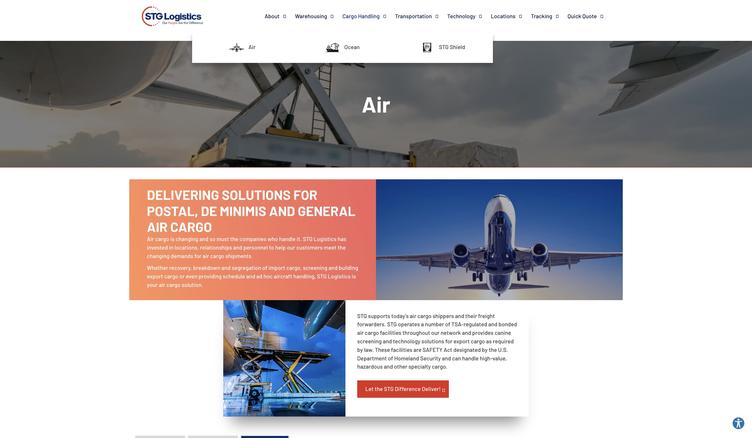 Task type: describe. For each thing, give the bounding box(es) containing it.
air inside delivering solutions for postal, de minimis and general air cargo air cargo is changing and so must the companies who handle it. stg logistics has invested in locations, relationships and personnel to help our customers meet the changing demands for air cargo shipments.
[[147, 235, 154, 242]]

stg shield
[[439, 43, 465, 50]]

deliver!
[[422, 385, 441, 392]]

our inside delivering solutions for postal, de minimis and general air cargo air cargo is changing and so must the companies who handle it. stg logistics has invested in locations, relationships and personnel to help our customers meet the changing demands for air cargo shipments.
[[287, 244, 295, 251]]

general
[[298, 202, 356, 219]]

regulated
[[464, 321, 488, 328]]

0 vertical spatial facilities
[[380, 329, 402, 336]]

u.s.
[[498, 346, 508, 353]]

shippers
[[433, 312, 454, 319]]

other
[[394, 363, 408, 370]]

difference
[[395, 385, 421, 392]]

value,
[[493, 355, 507, 361]]

a
[[421, 321, 424, 328]]

department
[[357, 355, 387, 361]]

whether
[[147, 264, 168, 271]]

air inside whether recovery, breakdown and segregation of import cargo, screening and building export cargo or even providing schedule and ad hoc aircraft handling, stg logistics is your air cargo solution.
[[159, 281, 165, 288]]

cargo left or
[[164, 273, 178, 280]]

meet
[[324, 244, 337, 251]]

law.
[[364, 346, 374, 353]]

quick
[[568, 13, 582, 19]]

act
[[444, 346, 453, 353]]

screening inside stg supports today's air cargo shippers and their freight forwarders. stg operates a number of tsa-regulated and bonded air cargo facilities throughout our network and provides canine screening and technology solutions for export cargo as required by law. these facilities are safety act designated by the u.s. department of homeland security and can handle high-value, hazardous and other specialty cargo.
[[357, 338, 382, 345]]

demands
[[171, 252, 193, 259]]

stg usa #1 image
[[140, 0, 205, 35]]

personnel
[[244, 244, 268, 251]]

"air #1 image
[[230, 43, 244, 52]]

supports
[[368, 312, 390, 319]]

required
[[493, 338, 514, 345]]

locations,
[[175, 244, 199, 251]]

our inside stg supports today's air cargo shippers and their freight forwarders. stg operates a number of tsa-regulated and bonded air cargo facilities throughout our network and provides canine screening and technology solutions for export cargo as required by law. these facilities are safety act designated by the u.s. department of homeland security and can handle high-value, hazardous and other specialty cargo.
[[432, 329, 440, 336]]

as
[[486, 338, 492, 345]]

air down forwarders.
[[357, 329, 364, 336]]

cargo down or
[[167, 281, 181, 288]]

tracking
[[531, 13, 553, 19]]

who
[[268, 235, 278, 242]]

stg down today's
[[387, 321, 397, 328]]

cargo handling
[[343, 13, 380, 19]]

segregation
[[232, 264, 261, 271]]

let the stg difference deliver! link
[[357, 380, 449, 398]]

cargo.
[[432, 363, 448, 370]]

providing
[[199, 273, 222, 280]]

the right let
[[375, 385, 383, 392]]

help
[[275, 244, 286, 251]]

companies
[[240, 235, 267, 242]]

freight
[[478, 312, 495, 319]]

invested
[[147, 244, 168, 251]]

of inside whether recovery, breakdown and segregation of import cargo, screening and building export cargo or even providing schedule and ad hoc aircraft handling, stg logistics is your air cargo solution.
[[263, 264, 268, 271]]

quick quote
[[568, 13, 597, 19]]

stg left difference
[[384, 385, 394, 392]]

handle inside stg supports today's air cargo shippers and their freight forwarders. stg operates a number of tsa-regulated and bonded air cargo facilities throughout our network and provides canine screening and technology solutions for export cargo as required by law. these facilities are safety act designated by the u.s. department of homeland security and can handle high-value, hazardous and other specialty cargo.
[[463, 355, 479, 361]]

0 vertical spatial changing
[[176, 235, 198, 242]]

cargo up a
[[418, 312, 432, 319]]

bonded
[[499, 321, 517, 328]]

stg shield link
[[393, 32, 492, 63]]

air up breakdown
[[203, 252, 209, 259]]

export inside stg supports today's air cargo shippers and their freight forwarders. stg operates a number of tsa-regulated and bonded air cargo facilities throughout our network and provides canine screening and technology solutions for export cargo as required by law. these facilities are safety act designated by the u.s. department of homeland security and can handle high-value, hazardous and other specialty cargo.
[[454, 338, 470, 345]]

air up operates
[[410, 312, 417, 319]]

throughout
[[403, 329, 430, 336]]

0 horizontal spatial changing
[[147, 252, 170, 259]]

cargo handling link
[[343, 13, 395, 20]]

or
[[180, 273, 185, 280]]

1 horizontal spatial of
[[388, 355, 393, 361]]

network
[[441, 329, 461, 336]]

import
[[269, 264, 285, 271]]

can
[[452, 355, 461, 361]]

solutions inside stg supports today's air cargo shippers and their freight forwarders. stg operates a number of tsa-regulated and bonded air cargo facilities throughout our network and provides canine screening and technology solutions for export cargo as required by law. these facilities are safety act designated by the u.s. department of homeland security and can handle high-value, hazardous and other specialty cargo.
[[422, 338, 445, 345]]

these
[[375, 346, 390, 353]]

transportation link
[[395, 13, 448, 20]]

stg inside cargo handling element
[[439, 43, 449, 50]]

even
[[186, 273, 198, 280]]

de
[[201, 202, 217, 219]]

1 vertical spatial of
[[445, 321, 451, 328]]

warehousing link
[[295, 13, 343, 20]]

has
[[338, 235, 347, 242]]

security
[[420, 355, 441, 361]]

logistics for cargo,
[[328, 273, 351, 280]]

to
[[269, 244, 274, 251]]

cargo up invested at the bottom
[[155, 235, 169, 242]]

tsa-
[[452, 321, 464, 328]]

screening inside whether recovery, breakdown and segregation of import cargo, screening and building export cargo or even providing schedule and ad hoc aircraft handling, stg logistics is your air cargo solution.
[[303, 264, 328, 271]]

so
[[210, 235, 216, 242]]

cargo down relationships
[[210, 252, 224, 259]]

let
[[366, 385, 374, 392]]

shipments.
[[225, 252, 253, 259]]

recovery,
[[169, 264, 192, 271]]



Task type: locate. For each thing, give the bounding box(es) containing it.
0 vertical spatial solutions
[[222, 186, 291, 202]]

by
[[357, 346, 363, 353], [482, 346, 488, 353]]

the down the has
[[338, 244, 346, 251]]

by left law.
[[357, 346, 363, 353]]

transportation
[[395, 13, 432, 19]]

2 vertical spatial of
[[388, 355, 393, 361]]

changing
[[176, 235, 198, 242], [147, 252, 170, 259]]

tab list
[[135, 433, 292, 438]]

quote
[[583, 13, 597, 19]]

solutions
[[222, 186, 291, 202], [422, 338, 445, 345]]

handling
[[358, 13, 380, 19]]

handle up help
[[279, 235, 296, 242]]

export up designated
[[454, 338, 470, 345]]

of
[[263, 264, 268, 271], [445, 321, 451, 328], [388, 355, 393, 361]]

stg inside whether recovery, breakdown and segregation of import cargo, screening and building export cargo or even providing schedule and ad hoc aircraft handling, stg logistics is your air cargo solution.
[[317, 273, 327, 280]]

the right the must
[[230, 235, 238, 242]]

0 horizontal spatial screening
[[303, 264, 328, 271]]

facilities
[[380, 329, 402, 336], [391, 346, 413, 353]]

0 vertical spatial export
[[147, 273, 163, 280]]

logistics
[[314, 235, 337, 242], [328, 273, 351, 280]]

1 vertical spatial screening
[[357, 338, 382, 345]]

cargo
[[170, 218, 212, 235], [155, 235, 169, 242], [210, 252, 224, 259], [164, 273, 178, 280], [167, 281, 181, 288], [418, 312, 432, 319], [365, 329, 379, 336], [471, 338, 485, 345]]

1 vertical spatial is
[[352, 273, 356, 280]]

the
[[230, 235, 238, 242], [338, 244, 346, 251], [489, 346, 497, 353], [375, 385, 383, 392]]

cargo handling element
[[192, 32, 493, 63]]

ocean link
[[293, 32, 392, 63]]

breakdown
[[193, 264, 220, 271]]

for
[[294, 186, 318, 202], [195, 252, 202, 259], [446, 338, 453, 345]]

designated
[[454, 346, 481, 353]]

postal,
[[147, 202, 198, 219]]

the inside stg supports today's air cargo shippers and their freight forwarders. stg operates a number of tsa-regulated and bonded air cargo facilities throughout our network and provides canine screening and technology solutions for export cargo as required by law. these facilities are safety act designated by the u.s. department of homeland security and can handle high-value, hazardous and other specialty cargo.
[[489, 346, 497, 353]]

1 horizontal spatial by
[[482, 346, 488, 353]]

0 vertical spatial for
[[294, 186, 318, 202]]

for inside stg supports today's air cargo shippers and their freight forwarders. stg operates a number of tsa-regulated and bonded air cargo facilities throughout our network and provides canine screening and technology solutions for export cargo as required by law. these facilities are safety act designated by the u.s. department of homeland security and can handle high-value, hazardous and other specialty cargo.
[[446, 338, 453, 345]]

stg right it.
[[303, 235, 313, 242]]

by up the high-
[[482, 346, 488, 353]]

canine
[[495, 329, 511, 336]]

1 horizontal spatial air
[[249, 43, 256, 50]]

1 vertical spatial changing
[[147, 252, 170, 259]]

tracking link
[[531, 13, 568, 20]]

air up invested at the bottom
[[147, 218, 168, 235]]

1 vertical spatial export
[[454, 338, 470, 345]]

handling,
[[294, 273, 316, 280]]

0 horizontal spatial for
[[195, 252, 202, 259]]

logistics for general
[[314, 235, 337, 242]]

is down building at the bottom left of page
[[352, 273, 356, 280]]

provides
[[473, 329, 494, 336]]

let the stg difference deliver!
[[366, 385, 441, 392]]

and
[[269, 202, 295, 219], [200, 235, 209, 242], [233, 244, 242, 251], [222, 264, 231, 271], [329, 264, 338, 271], [246, 273, 255, 280], [455, 312, 464, 319], [489, 321, 498, 328], [462, 329, 471, 336], [383, 338, 392, 345], [442, 355, 451, 361], [384, 363, 393, 370]]

locations link
[[491, 13, 531, 20]]

2 vertical spatial for
[[446, 338, 453, 345]]

are
[[414, 346, 422, 353]]

the down the 'as'
[[489, 346, 497, 353]]

export
[[147, 273, 163, 280], [454, 338, 470, 345]]

relationships
[[200, 244, 232, 251]]

export inside whether recovery, breakdown and segregation of import cargo, screening and building export cargo or even providing schedule and ad hoc aircraft handling, stg logistics is your air cargo solution.
[[147, 273, 163, 280]]

delivering
[[147, 186, 219, 202]]

cargo up locations,
[[170, 218, 212, 235]]

logistics inside whether recovery, breakdown and segregation of import cargo, screening and building export cargo or even providing schedule and ad hoc aircraft handling, stg logistics is your air cargo solution.
[[328, 273, 351, 280]]

facilities up homeland
[[391, 346, 413, 353]]

it.
[[297, 235, 302, 242]]

0 horizontal spatial is
[[170, 235, 175, 242]]

cargo down provides
[[471, 338, 485, 345]]

1 vertical spatial logistics
[[328, 273, 351, 280]]

warehousing
[[295, 13, 327, 19]]

stg left shield
[[439, 43, 449, 50]]

stg inside delivering solutions for postal, de minimis and general air cargo air cargo is changing and so must the companies who handle it. stg logistics has invested in locations, relationships and personnel to help our customers meet the changing demands for air cargo shipments.
[[303, 235, 313, 242]]

1 horizontal spatial changing
[[176, 235, 198, 242]]

0 vertical spatial our
[[287, 244, 295, 251]]

1 horizontal spatial for
[[294, 186, 318, 202]]

safety
[[423, 346, 443, 353]]

1 vertical spatial handle
[[463, 355, 479, 361]]

stg
[[439, 43, 449, 50], [303, 235, 313, 242], [317, 273, 327, 280], [357, 312, 367, 319], [387, 321, 397, 328], [384, 385, 394, 392]]

our
[[287, 244, 295, 251], [432, 329, 440, 336]]

cargo
[[343, 13, 357, 19]]

1 horizontal spatial export
[[454, 338, 470, 345]]

1 vertical spatial our
[[432, 329, 440, 336]]

is inside whether recovery, breakdown and segregation of import cargo, screening and building export cargo or even providing schedule and ad hoc aircraft handling, stg logistics is your air cargo solution.
[[352, 273, 356, 280]]

number
[[425, 321, 444, 328]]

0 horizontal spatial export
[[147, 273, 163, 280]]

technology
[[393, 338, 421, 345]]

customers
[[297, 244, 323, 251]]

1 horizontal spatial is
[[352, 273, 356, 280]]

stg up forwarders.
[[357, 312, 367, 319]]

building
[[339, 264, 359, 271]]

1 vertical spatial air
[[362, 91, 391, 117]]

1 vertical spatial facilities
[[391, 346, 413, 353]]

"shield #1 image
[[420, 43, 435, 52]]

screening
[[303, 264, 328, 271], [357, 338, 382, 345]]

2 horizontal spatial for
[[446, 338, 453, 345]]

is
[[170, 235, 175, 242], [352, 273, 356, 280]]

technology
[[448, 13, 476, 19]]

in
[[169, 244, 174, 251]]

air right your
[[159, 281, 165, 288]]

about
[[265, 13, 280, 19]]

0 horizontal spatial air
[[147, 235, 154, 242]]

1 by from the left
[[357, 346, 363, 353]]

operates
[[398, 321, 420, 328]]

1 vertical spatial solutions
[[422, 338, 445, 345]]

minimis
[[220, 202, 267, 219]]

0 horizontal spatial handle
[[279, 235, 296, 242]]

forwarders.
[[357, 321, 386, 328]]

must
[[217, 235, 229, 242]]

logistics down building at the bottom left of page
[[328, 273, 351, 280]]

of up network
[[445, 321, 451, 328]]

cargo down forwarders.
[[365, 329, 379, 336]]

high-
[[480, 355, 493, 361]]

of down these
[[388, 355, 393, 361]]

delivering solutions for postal, de minimis and general air cargo air cargo is changing and so must the companies who handle it. stg logistics has invested in locations, relationships and personnel to help our customers meet the changing demands for air cargo shipments.
[[147, 186, 356, 259]]

0 horizontal spatial solutions
[[222, 186, 291, 202]]

export down whether
[[147, 273, 163, 280]]

specialty
[[409, 363, 431, 370]]

schedule
[[223, 273, 245, 280]]

2 vertical spatial air
[[147, 235, 154, 242]]

ocean
[[345, 43, 360, 50]]

ad
[[257, 273, 263, 280]]

1 horizontal spatial solutions
[[422, 338, 445, 345]]

air inside air link
[[249, 43, 256, 50]]

aircraft
[[274, 273, 292, 280]]

whether recovery, breakdown and segregation of import cargo, screening and building export cargo or even providing schedule and ad hoc aircraft handling, stg logistics is your air cargo solution.
[[147, 264, 359, 288]]

is inside delivering solutions for postal, de minimis and general air cargo air cargo is changing and so must the companies who handle it. stg logistics has invested in locations, relationships and personnel to help our customers meet the changing demands for air cargo shipments.
[[170, 235, 175, 242]]

quick quote link
[[568, 13, 613, 20]]

is up in
[[170, 235, 175, 242]]

air
[[147, 218, 168, 235], [203, 252, 209, 259], [159, 281, 165, 288], [410, 312, 417, 319], [357, 329, 364, 336]]

our right help
[[287, 244, 295, 251]]

solutions inside delivering solutions for postal, de minimis and general air cargo air cargo is changing and so must the companies who handle it. stg logistics has invested in locations, relationships and personnel to help our customers meet the changing demands for air cargo shipments.
[[222, 186, 291, 202]]

our down number
[[432, 329, 440, 336]]

about link
[[265, 13, 295, 20]]

screening up the handling,
[[303, 264, 328, 271]]

of up hoc at the bottom left of the page
[[263, 264, 268, 271]]

homeland
[[394, 355, 419, 361]]

shield
[[450, 43, 465, 50]]

handle inside delivering solutions for postal, de minimis and general air cargo air cargo is changing and so must the companies who handle it. stg logistics has invested in locations, relationships and personnel to help our customers meet the changing demands for air cargo shipments.
[[279, 235, 296, 242]]

handle down designated
[[463, 355, 479, 361]]

air
[[249, 43, 256, 50], [362, 91, 391, 117], [147, 235, 154, 242]]

2 by from the left
[[482, 346, 488, 353]]

solution.
[[182, 281, 203, 288]]

logistics inside delivering solutions for postal, de minimis and general air cargo air cargo is changing and so must the companies who handle it. stg logistics has invested in locations, relationships and personnel to help our customers meet the changing demands for air cargo shipments.
[[314, 235, 337, 242]]

2 horizontal spatial of
[[445, 321, 451, 328]]

"ocean #1 image
[[325, 43, 340, 52]]

1 horizontal spatial screening
[[357, 338, 382, 345]]

0 vertical spatial logistics
[[314, 235, 337, 242]]

0 horizontal spatial by
[[357, 346, 363, 353]]

your
[[147, 281, 158, 288]]

0 vertical spatial screening
[[303, 264, 328, 271]]

screening up law.
[[357, 338, 382, 345]]

1 horizontal spatial handle
[[463, 355, 479, 361]]

0 vertical spatial handle
[[279, 235, 296, 242]]

hoc
[[264, 273, 273, 280]]

changing down invested at the bottom
[[147, 252, 170, 259]]

0 vertical spatial of
[[263, 264, 268, 271]]

1 vertical spatial for
[[195, 252, 202, 259]]

locations
[[491, 13, 516, 19]]

technology link
[[448, 13, 491, 20]]

stg right the handling,
[[317, 273, 327, 280]]

today's
[[392, 312, 409, 319]]

2 horizontal spatial air
[[362, 91, 391, 117]]

0 vertical spatial is
[[170, 235, 175, 242]]

0 vertical spatial air
[[249, 43, 256, 50]]

1 horizontal spatial our
[[432, 329, 440, 336]]

logistics up meet
[[314, 235, 337, 242]]

0 horizontal spatial of
[[263, 264, 268, 271]]

hazardous
[[357, 363, 383, 370]]

0 horizontal spatial our
[[287, 244, 295, 251]]

stg supports today's air cargo shippers and their freight forwarders. stg operates a number of tsa-regulated and bonded air cargo facilities throughout our network and provides canine screening and technology solutions for export cargo as required by law. these facilities are safety act designated by the u.s. department of homeland security and can handle high-value, hazardous and other specialty cargo.
[[357, 312, 517, 370]]

facilities up technology
[[380, 329, 402, 336]]

changing up locations,
[[176, 235, 198, 242]]

air link
[[193, 32, 292, 63]]



Task type: vqa. For each thing, say whether or not it's contained in the screenshot.
the Careers link
no



